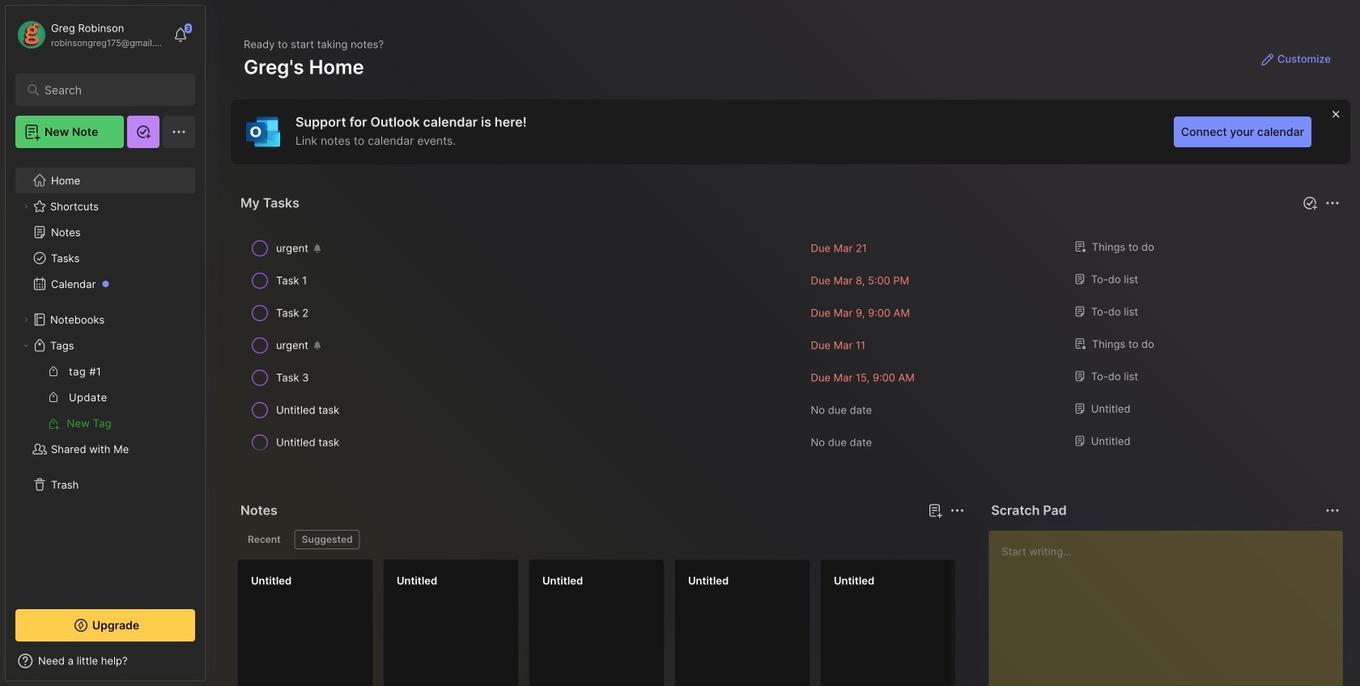 Task type: vqa. For each thing, say whether or not it's contained in the screenshot.
Search text box
yes



Task type: describe. For each thing, give the bounding box(es) containing it.
Search text field
[[45, 83, 174, 98]]

more actions image
[[1323, 194, 1343, 213]]

tree inside "main" element
[[6, 158, 205, 595]]

WHAT'S NEW field
[[6, 649, 205, 675]]

Account field
[[15, 19, 165, 51]]

expand notebooks image
[[21, 315, 31, 325]]

Start writing… text field
[[1002, 531, 1343, 687]]

2 row group from the top
[[237, 560, 1361, 687]]

expand tags image
[[21, 341, 31, 351]]

none search field inside "main" element
[[45, 80, 174, 100]]

1 more actions image from the left
[[948, 501, 967, 521]]

click to collapse image
[[204, 657, 217, 676]]

main element
[[0, 0, 211, 687]]



Task type: locate. For each thing, give the bounding box(es) containing it.
0 vertical spatial row group
[[237, 232, 1344, 459]]

2 more actions image from the left
[[1323, 501, 1343, 521]]

1 vertical spatial row group
[[237, 560, 1361, 687]]

new task image
[[1302, 195, 1318, 211]]

0 horizontal spatial more actions image
[[948, 501, 967, 521]]

tab list
[[241, 530, 962, 550]]

1 horizontal spatial more actions image
[[1323, 501, 1343, 521]]

2 tab from the left
[[295, 530, 360, 550]]

tree
[[6, 158, 205, 595]]

More actions field
[[1322, 192, 1344, 215], [946, 500, 969, 522], [1322, 500, 1344, 522]]

1 row group from the top
[[237, 232, 1344, 459]]

1 tab from the left
[[241, 530, 288, 550]]

1 horizontal spatial tab
[[295, 530, 360, 550]]

more actions image
[[948, 501, 967, 521], [1323, 501, 1343, 521]]

row group
[[237, 232, 1344, 459], [237, 560, 1361, 687]]

group
[[15, 359, 194, 437]]

0 horizontal spatial tab
[[241, 530, 288, 550]]

tab
[[241, 530, 288, 550], [295, 530, 360, 550]]

group inside "main" element
[[15, 359, 194, 437]]

None search field
[[45, 80, 174, 100]]



